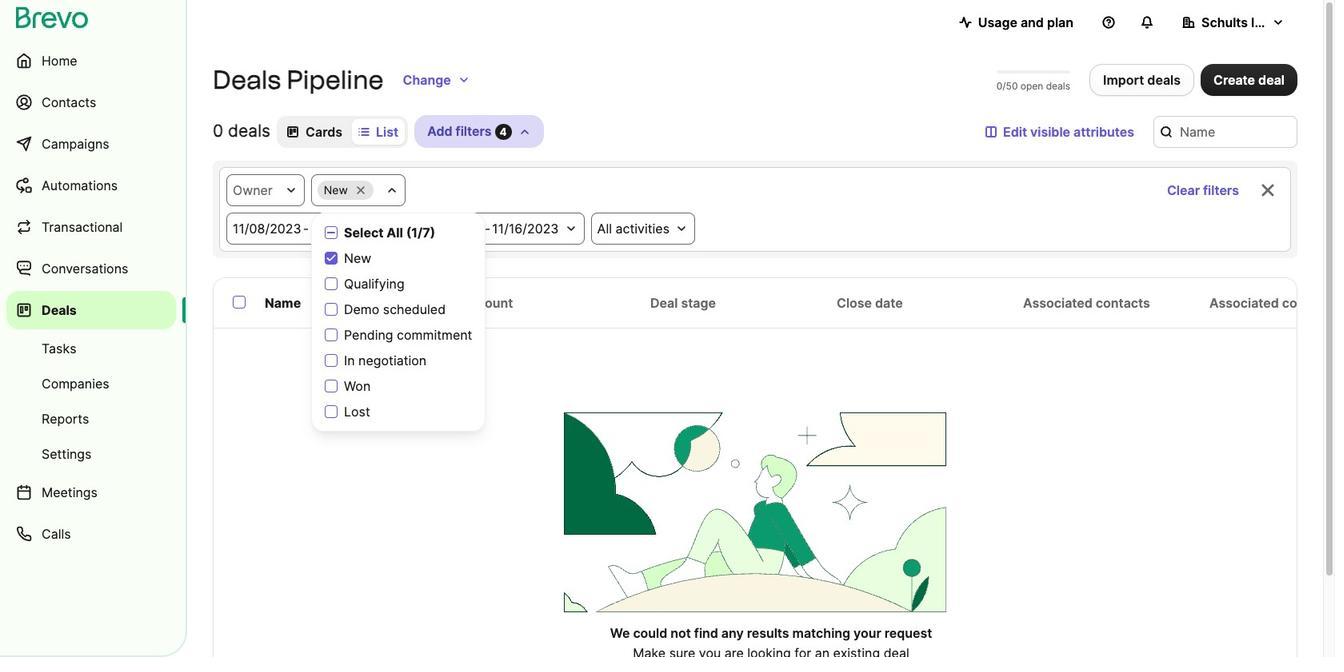 Task type: vqa. For each thing, say whether or not it's contained in the screenshot.
add contacts Button at the right top of the page
no



Task type: locate. For each thing, give the bounding box(es) containing it.
clear filters button
[[1155, 174, 1252, 206]]

- left 11/10/2023
[[303, 221, 309, 237]]

change
[[403, 72, 451, 88]]

select
[[344, 225, 384, 241]]

0 horizontal spatial associated
[[1023, 295, 1093, 311]]

new down select
[[344, 250, 372, 266]]

request
[[885, 625, 932, 641]]

not
[[671, 625, 691, 641]]

associated left compani
[[1210, 295, 1279, 311]]

(1/7)
[[406, 225, 436, 241]]

owner button
[[226, 174, 305, 206]]

2 - from the left
[[485, 221, 491, 237]]

11/07/2023
[[416, 221, 483, 237]]

import
[[1103, 72, 1145, 88]]

0 horizontal spatial filters
[[456, 123, 492, 139]]

progress bar
[[997, 70, 1071, 74]]

1 vertical spatial filters
[[1203, 182, 1239, 198]]

filters for clear
[[1203, 182, 1239, 198]]

campaigns link
[[6, 125, 176, 163]]

home
[[42, 53, 77, 69]]

1 vertical spatial new
[[344, 250, 372, 266]]

new up 11/10/2023
[[324, 183, 348, 197]]

qualifying
[[344, 276, 405, 292]]

associated contacts
[[1023, 295, 1151, 311]]

list box
[[311, 213, 486, 432]]

commitment
[[397, 327, 472, 343]]

deals right import
[[1148, 72, 1181, 88]]

new
[[324, 183, 348, 197], [344, 250, 372, 266]]

filters
[[456, 123, 492, 139], [1203, 182, 1239, 198]]

usage and plan button
[[946, 6, 1087, 38]]

campaigns
[[42, 136, 109, 152]]

associated for associated contacts
[[1023, 295, 1093, 311]]

filters left 4
[[456, 123, 492, 139]]

plan
[[1047, 14, 1074, 30]]

companies
[[42, 376, 109, 392]]

deals inside deals link
[[42, 302, 77, 318]]

0 horizontal spatial all
[[387, 225, 403, 241]]

won
[[344, 378, 371, 394]]

name
[[265, 295, 301, 311]]

usage and plan
[[978, 14, 1074, 30]]

in negotiation
[[344, 353, 427, 369]]

change button
[[390, 64, 483, 96]]

deals up the '0 deals'
[[213, 65, 281, 95]]

filters for add
[[456, 123, 492, 139]]

all left (1/7)
[[387, 225, 403, 241]]

all left activities
[[597, 221, 612, 237]]

close
[[837, 295, 872, 311]]

and
[[1021, 14, 1044, 30]]

edit visible attributes
[[1003, 124, 1135, 140]]

deals inside button
[[1148, 72, 1181, 88]]

clear
[[1167, 182, 1200, 198]]

could
[[633, 625, 668, 641]]

scheduled
[[383, 302, 446, 318]]

clear filters
[[1167, 182, 1239, 198]]

2 horizontal spatial deals
[[1148, 72, 1181, 88]]

1 horizontal spatial all
[[597, 221, 612, 237]]

results
[[747, 625, 789, 641]]

0 horizontal spatial -
[[303, 221, 309, 237]]

0 horizontal spatial deals
[[42, 302, 77, 318]]

deals
[[213, 65, 281, 95], [42, 302, 77, 318]]

1 horizontal spatial filters
[[1203, 182, 1239, 198]]

deals for deals pipeline
[[213, 65, 281, 95]]

all
[[597, 221, 612, 237], [387, 225, 403, 241]]

automations link
[[6, 166, 176, 205]]

Name search field
[[1154, 116, 1298, 148]]

0 horizontal spatial deals
[[228, 121, 271, 141]]

- left 11/16/2023
[[485, 221, 491, 237]]

0 vertical spatial new
[[324, 183, 348, 197]]

11/07/2023 - 11/16/2023
[[416, 221, 559, 237]]

deals right open
[[1046, 80, 1071, 92]]

1 horizontal spatial -
[[485, 221, 491, 237]]

lost
[[344, 404, 370, 420]]

negotiation
[[359, 353, 427, 369]]

transactional link
[[6, 208, 176, 246]]

list
[[376, 124, 399, 140]]

contacts
[[1096, 295, 1151, 311]]

schults inc button
[[1170, 6, 1298, 38]]

1 horizontal spatial associated
[[1210, 295, 1279, 311]]

all activities
[[597, 221, 670, 237]]

all inside popup button
[[597, 221, 612, 237]]

deals
[[1148, 72, 1181, 88], [1046, 80, 1071, 92], [228, 121, 271, 141]]

in
[[344, 353, 355, 369]]

owner
[[233, 182, 273, 198]]

create deal
[[1214, 72, 1285, 88]]

0 vertical spatial filters
[[456, 123, 492, 139]]

filters inside clear filters button
[[1203, 182, 1239, 198]]

stage
[[681, 295, 716, 311]]

deals pipeline
[[213, 65, 384, 95]]

calls
[[42, 527, 71, 543]]

deals right the 0
[[228, 121, 271, 141]]

1 associated from the left
[[1023, 295, 1093, 311]]

associated compani
[[1210, 295, 1335, 311]]

1 vertical spatial deals
[[42, 302, 77, 318]]

0 vertical spatial deals
[[213, 65, 281, 95]]

list button
[[352, 119, 405, 144]]

select all (1/7)
[[344, 225, 436, 241]]

tasks
[[42, 341, 76, 357]]

conversations link
[[6, 250, 176, 288]]

2 associated from the left
[[1210, 295, 1279, 311]]

schults inc
[[1202, 14, 1270, 30]]

companies link
[[6, 368, 176, 400]]

filters right clear
[[1203, 182, 1239, 198]]

associated left contacts
[[1023, 295, 1093, 311]]

pipeline
[[287, 65, 384, 95]]

calls link
[[6, 515, 176, 554]]

deals up tasks
[[42, 302, 77, 318]]

0/50
[[997, 80, 1018, 92]]

1 - from the left
[[303, 221, 309, 237]]

-
[[303, 221, 309, 237], [485, 221, 491, 237]]

import deals
[[1103, 72, 1181, 88]]

1 horizontal spatial deals
[[213, 65, 281, 95]]



Task type: describe. For each thing, give the bounding box(es) containing it.
visible
[[1031, 124, 1071, 140]]

demo scheduled
[[344, 302, 446, 318]]

demo
[[344, 302, 379, 318]]

meetings link
[[6, 474, 176, 512]]

- for 11/07/2023
[[485, 221, 491, 237]]

new inside popup button
[[324, 183, 348, 197]]

4
[[500, 126, 507, 138]]

compani
[[1283, 295, 1335, 311]]

pending
[[344, 327, 393, 343]]

edit visible attributes button
[[973, 116, 1147, 148]]

deals link
[[6, 291, 176, 330]]

reports link
[[6, 403, 176, 435]]

create deal button
[[1201, 64, 1298, 96]]

date
[[875, 295, 903, 311]]

deals for deals
[[42, 302, 77, 318]]

edit
[[1003, 124, 1027, 140]]

settings
[[42, 446, 92, 462]]

your
[[854, 625, 882, 641]]

new inside list box
[[344, 250, 372, 266]]

cards
[[306, 124, 343, 140]]

inc
[[1251, 14, 1270, 30]]

contacts link
[[6, 83, 176, 122]]

find
[[694, 625, 718, 641]]

- for 11/08/2023
[[303, 221, 309, 237]]

create
[[1214, 72, 1256, 88]]

contacts
[[42, 94, 96, 110]]

any
[[722, 625, 744, 641]]

11/16/2023
[[492, 221, 559, 237]]

close date
[[837, 295, 903, 311]]

home link
[[6, 42, 176, 80]]

tasks link
[[6, 333, 176, 365]]

we
[[610, 625, 630, 641]]

transactional
[[42, 219, 123, 235]]

deal
[[1259, 72, 1285, 88]]

deals for import deals
[[1148, 72, 1181, 88]]

associated for associated compani
[[1210, 295, 1279, 311]]

cards button
[[280, 119, 349, 144]]

0
[[213, 121, 223, 141]]

import deals button
[[1090, 64, 1195, 96]]

amount
[[464, 295, 513, 311]]

11/08/2023
[[233, 221, 301, 237]]

conversations
[[42, 261, 128, 277]]

usage
[[978, 14, 1018, 30]]

reports
[[42, 411, 89, 427]]

attributes
[[1074, 124, 1135, 140]]

list box containing select all (1/7)
[[311, 213, 486, 432]]

pending commitment
[[344, 327, 472, 343]]

11/10/2023
[[311, 221, 377, 237]]

meetings
[[42, 485, 98, 501]]

schults
[[1202, 14, 1248, 30]]

all inside list box
[[387, 225, 403, 241]]

all activities button
[[591, 213, 695, 245]]

new button
[[311, 174, 406, 206]]

deal stage
[[651, 295, 716, 311]]

automations
[[42, 178, 118, 194]]

0/50 open deals
[[997, 80, 1071, 92]]

settings link
[[6, 438, 176, 470]]

0 deals
[[213, 121, 271, 141]]

11/08/2023 - 11/10/2023
[[233, 221, 377, 237]]

we could not find any results matching your request
[[610, 625, 932, 641]]

add filters 4
[[427, 123, 507, 139]]

open
[[1021, 80, 1044, 92]]

deals for 0 deals
[[228, 121, 271, 141]]

activities
[[616, 221, 670, 237]]

1 horizontal spatial deals
[[1046, 80, 1071, 92]]



